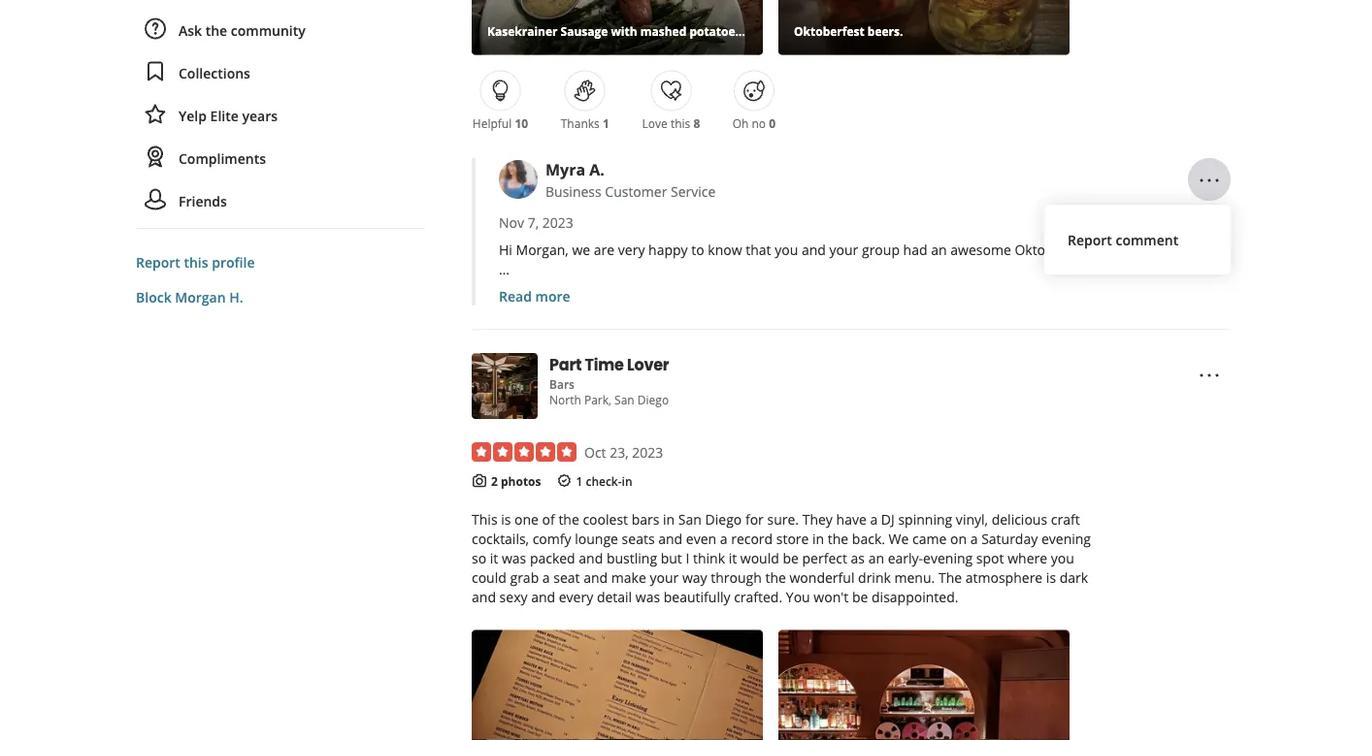 Task type: vqa. For each thing, say whether or not it's contained in the screenshot.
the right FRANCISCO,
no



Task type: describe. For each thing, give the bounding box(es) containing it.
business
[[546, 182, 602, 200]]

block
[[136, 288, 171, 306]]

the right ask
[[206, 21, 227, 39]]

has
[[1147, 337, 1170, 356]]

server.
[[749, 337, 792, 356]]

nov
[[499, 213, 524, 231]]

bustling
[[607, 549, 657, 568]]

diego inside this is one of the coolest bars in san diego for sure. they have a dj spinning vinyl, delicious craft cocktails, comfy lounge seats and even a record store in the back. we came on a saturday evening so it was packed and bustling but i think it would be perfect as an early-evening spot where you could grab a seat and make your way through the wonderful drink menu. the atmosphere is dark and sexy and every detail was beautifully crafted. you won't be disappointed.
[[705, 510, 742, 529]]

again
[[1077, 298, 1112, 317]]

comfy
[[533, 530, 571, 548]]

had
[[903, 240, 928, 259]]

more
[[535, 287, 570, 305]]

but
[[661, 549, 682, 568]]

2 photos link
[[491, 474, 541, 490]]

a left dj
[[870, 510, 878, 529]]

23,
[[610, 443, 629, 462]]

recommendations
[[678, 298, 794, 317]]

giving
[[590, 337, 627, 356]]

us
[[1125, 240, 1140, 259]]

2 vertical spatial very
[[640, 396, 667, 414]]

1 horizontal spatial are
[[594, 240, 615, 259]]

report comment button
[[1060, 220, 1215, 259]]

think
[[693, 549, 725, 568]]

friends
[[179, 192, 227, 210]]

0 vertical spatial have
[[708, 396, 739, 414]]

h.
[[229, 288, 243, 306]]

bars link
[[549, 377, 575, 393]]

we hope to serve you very soon, have a nice day ahead. :) cheers!
[[499, 396, 915, 414]]

16 camera v2 image
[[472, 473, 487, 489]]

hard
[[927, 337, 957, 356]]

photos
[[501, 474, 541, 490]]

1 vertical spatial be
[[852, 588, 868, 607]]

appreciate
[[949, 279, 1017, 297]]

we for we are glad that you loved the food, brews and the wonderful vibe. we appreciate you sharing this picture with us! feel free to ask our staff for recommendations on your next dish to try out when you come again :)
[[499, 279, 519, 297]]

to right hard
[[960, 337, 973, 356]]

24 questions v2 image
[[144, 17, 167, 40]]

you
[[786, 588, 810, 607]]

san inside this is one of the coolest bars in san diego for sure. they have a dj spinning vinyl, delicious craft cocktails, comfy lounge seats and even a record store in the back. we came on a saturday evening so it was packed and bustling but i think it would be perfect as an early-evening spot where you could grab a seat and make your way through the wonderful drink menu. the atmosphere is dark and sexy and every detail was beautifully crafted. you won't be disappointed.
[[678, 510, 702, 529]]

picture
[[1125, 279, 1169, 297]]

craft
[[1051, 510, 1080, 529]]

yelp
[[179, 106, 207, 125]]

every
[[559, 588, 593, 607]]

group
[[862, 240, 900, 259]]

works
[[855, 337, 893, 356]]

thank you for giving a shout out to our server.  our staff works very hard to make sure that each guest has an amazing and memorable experience with us.
[[499, 337, 1189, 375]]

morgan,
[[516, 240, 569, 259]]

oh
[[733, 115, 749, 131]]

photo of myra a. image
[[499, 160, 538, 199]]

2 horizontal spatial in
[[813, 530, 824, 548]]

0 horizontal spatial 1
[[576, 474, 583, 490]]

(10 reactions) element
[[515, 115, 528, 131]]

10
[[515, 115, 528, 131]]

and inside thank you for giving a shout out to our server.  our staff works very hard to make sure that each guest has an amazing and memorable experience with us.
[[556, 357, 580, 375]]

elite
[[210, 106, 239, 125]]

love
[[642, 115, 668, 131]]

guest
[[1109, 337, 1144, 356]]

grab
[[510, 569, 539, 587]]

myra a. business customer service
[[546, 159, 716, 200]]

your inside we are glad that you loved the food, brews and the wonderful vibe. we appreciate you sharing this picture with us! feel free to ask our staff for recommendations on your next dish to try out when you come again :)
[[817, 298, 846, 317]]

2023 for oct 23, 2023
[[632, 443, 663, 462]]

1 vertical spatial evening
[[923, 549, 973, 568]]

0 vertical spatial :)
[[1143, 240, 1151, 259]]

read
[[499, 287, 532, 305]]

to left the know
[[692, 240, 705, 259]]

won't
[[814, 588, 849, 607]]

menu image
[[1198, 169, 1221, 192]]

0 vertical spatial with
[[1094, 240, 1121, 259]]

a inside thank you for giving a shout out to our server.  our staff works very hard to make sure that each guest has an amazing and memorable experience with us.
[[631, 337, 638, 356]]

thanks 1
[[561, 115, 609, 131]]

delicious
[[992, 510, 1048, 529]]

ask the community
[[179, 21, 306, 39]]

time
[[585, 354, 624, 376]]

seat
[[554, 569, 580, 587]]

friends menu item
[[136, 182, 425, 229]]

we are glad that you loved the food, brews and the wonderful vibe. we appreciate you sharing this picture with us! feel free to ask our staff for recommendations on your next dish to try out when you come again :)
[[499, 279, 1222, 317]]

0 vertical spatial be
[[783, 549, 799, 568]]

:) inside we are glad that you loved the food, brews and the wonderful vibe. we appreciate you sharing this picture with us! feel free to ask our staff for recommendations on your next dish to try out when you come again :)
[[1115, 298, 1123, 317]]

this is one of the coolest bars in san diego for sure. they have a dj spinning vinyl, delicious craft cocktails, comfy lounge seats and even a record store in the back. we came on a saturday evening so it was packed and bustling but i think it would be perfect as an early-evening spot where you could grab a seat and make your way through the wonderful drink menu. the atmosphere is dark and sexy and every detail was beautifully crafted. you won't be disappointed.
[[472, 510, 1091, 607]]

seats
[[622, 530, 655, 548]]

lover
[[627, 354, 669, 376]]

to down glad
[[557, 298, 570, 317]]

wonderful inside we are glad that you loved the food, brews and the wonderful vibe. we appreciate you sharing this picture with us! feel free to ask our staff for recommendations on your next dish to try out when you come again :)
[[826, 279, 891, 297]]

make inside this is one of the coolest bars in san diego for sure. they have a dj spinning vinyl, delicious craft cocktails, comfy lounge seats and even a record store in the back. we came on a saturday evening so it was packed and bustling but i think it would be perfect as an early-evening spot where you could grab a seat and make your way through the wonderful drink menu. the atmosphere is dark and sexy and every detail was beautifully crafted. you won't be disappointed.
[[611, 569, 646, 587]]

come
[[1039, 298, 1074, 317]]

ahead.
[[809, 396, 852, 414]]

and down could
[[472, 588, 496, 607]]

experience
[[661, 357, 731, 375]]

compliments
[[179, 149, 266, 167]]

no
[[752, 115, 766, 131]]

dj
[[881, 510, 895, 529]]

staff inside we are glad that you loved the food, brews and the wonderful vibe. we appreciate you sharing this picture with us! feel free to ask our staff for recommendations on your next dish to try out when you come again :)
[[624, 298, 652, 317]]

on inside we are glad that you loved the food, brews and the wonderful vibe. we appreciate you sharing this picture with us! feel free to ask our staff for recommendations on your next dish to try out when you come again :)
[[797, 298, 814, 317]]

1 horizontal spatial 1
[[603, 115, 609, 131]]

lounge
[[575, 530, 618, 548]]

0 horizontal spatial was
[[502, 549, 526, 568]]

and inside we are glad that you loved the food, brews and the wonderful vibe. we appreciate you sharing this picture with us! feel free to ask our staff for recommendations on your next dish to try out when you come again :)
[[774, 279, 798, 297]]

love this 8
[[642, 115, 700, 131]]

make inside thank you for giving a shout out to our server.  our staff works very hard to make sure that each guest has an amazing and memorable experience with us.
[[977, 337, 1012, 356]]

memorable
[[584, 357, 657, 375]]

out inside thank you for giving a shout out to our server.  our staff works very hard to make sure that each guest has an amazing and memorable experience with us.
[[682, 337, 703, 356]]

24 star v2 image
[[144, 102, 167, 126]]

you right park,
[[613, 396, 636, 414]]

could
[[472, 569, 507, 587]]

oct
[[584, 443, 606, 462]]

0 vertical spatial very
[[618, 240, 645, 259]]

1 horizontal spatial in
[[663, 510, 675, 529]]

collections
[[179, 64, 250, 82]]

you right when
[[1012, 298, 1035, 317]]

vibe.
[[894, 279, 924, 297]]

the down would
[[765, 569, 786, 587]]

a left nice
[[742, 396, 750, 414]]

1 horizontal spatial was
[[636, 588, 660, 607]]

north
[[549, 392, 581, 408]]

2 vertical spatial :)
[[856, 396, 863, 414]]

a down packed
[[543, 569, 550, 587]]

would
[[741, 549, 779, 568]]

and left group
[[802, 240, 826, 259]]

16 check in v2 image
[[557, 473, 572, 489]]

and down lounge
[[579, 549, 603, 568]]

perfect
[[802, 549, 847, 568]]

24 friends v2 image
[[144, 188, 167, 211]]

beautifully
[[664, 588, 731, 607]]

detail
[[597, 588, 632, 607]]

read more button
[[499, 286, 570, 306]]

so
[[472, 549, 487, 568]]

that inside thank you for giving a shout out to our server.  our staff works very hard to make sure that each guest has an amazing and memorable experience with us.
[[1047, 337, 1072, 356]]

report comment
[[1068, 230, 1179, 249]]

and up detail
[[584, 569, 608, 587]]

report this profile link
[[136, 253, 255, 271]]

24 collections v2 image
[[144, 60, 167, 83]]

spinning
[[898, 510, 953, 529]]

try
[[928, 298, 945, 317]]

our inside thank you for giving a shout out to our server.  our staff works very hard to make sure that each guest has an amazing and memorable experience with us.
[[723, 337, 745, 356]]



Task type: locate. For each thing, give the bounding box(es) containing it.
brews
[[732, 279, 770, 297]]

0 horizontal spatial make
[[611, 569, 646, 587]]

1 horizontal spatial an
[[931, 240, 947, 259]]

this for profile
[[184, 253, 208, 271]]

to down bars link at bottom left
[[559, 396, 572, 414]]

0 horizontal spatial it
[[490, 549, 498, 568]]

sure
[[1015, 337, 1043, 356]]

with left us!
[[1173, 279, 1200, 297]]

2 horizontal spatial an
[[1173, 337, 1189, 356]]

1 right 16 check in v2 image
[[576, 474, 583, 490]]

you inside this is one of the coolest bars in san diego for sure. they have a dj spinning vinyl, delicious craft cocktails, comfy lounge seats and even a record store in the back. we came on a saturday evening so it was packed and bustling but i think it would be perfect as an early-evening spot where you could grab a seat and make your way through the wonderful drink menu. the atmosphere is dark and sexy and every detail was beautifully crafted. you won't be disappointed.
[[1051, 549, 1075, 568]]

store
[[776, 530, 809, 548]]

0 vertical spatial was
[[502, 549, 526, 568]]

0 vertical spatial that
[[746, 240, 771, 259]]

0 horizontal spatial are
[[523, 279, 543, 297]]

ask the community link
[[136, 11, 425, 50]]

0 horizontal spatial evening
[[923, 549, 973, 568]]

soon,
[[670, 396, 705, 414]]

1 horizontal spatial with
[[1094, 240, 1121, 259]]

0 vertical spatial report
[[1068, 230, 1112, 249]]

and down grab
[[531, 588, 555, 607]]

i
[[686, 549, 690, 568]]

1 vertical spatial in
[[663, 510, 675, 529]]

drink
[[858, 569, 891, 587]]

in
[[622, 474, 633, 490], [663, 510, 675, 529], [813, 530, 824, 548]]

wonderful inside this is one of the coolest bars in san diego for sure. they have a dj spinning vinyl, delicious craft cocktails, comfy lounge seats and even a record store in the back. we came on a saturday evening so it was packed and bustling but i think it would be perfect as an early-evening spot where you could grab a seat and make your way through the wonderful drink menu. the atmosphere is dark and sexy and every detail was beautifully crafted. you won't be disappointed.
[[790, 569, 855, 587]]

is left dark
[[1046, 569, 1056, 587]]

have right 'soon,'
[[708, 396, 739, 414]]

on up our
[[797, 298, 814, 317]]

a down vinyl, at right bottom
[[971, 530, 978, 548]]

1 horizontal spatial this
[[671, 115, 691, 131]]

san inside part time lover bars north park, san diego
[[615, 392, 635, 408]]

we inside this is one of the coolest bars in san diego for sure. they have a dj spinning vinyl, delicious craft cocktails, comfy lounge seats and even a record store in the back. we came on a saturday evening so it was packed and bustling but i think it would be perfect as an early-evening spot where you could grab a seat and make your way through the wonderful drink menu. the atmosphere is dark and sexy and every detail was beautifully crafted. you won't be disappointed.
[[889, 530, 909, 548]]

your left group
[[830, 240, 859, 259]]

for
[[656, 298, 674, 317], [568, 337, 587, 356], [746, 510, 764, 529]]

0 vertical spatial evening
[[1042, 530, 1091, 548]]

report left the us on the top right of page
[[1068, 230, 1112, 249]]

dark
[[1060, 569, 1088, 587]]

1 vertical spatial diego
[[705, 510, 742, 529]]

:) right the us on the top right of page
[[1143, 240, 1151, 259]]

1 vertical spatial we
[[499, 396, 519, 414]]

report for report comment
[[1068, 230, 1112, 249]]

report for report this profile
[[136, 253, 180, 271]]

part time lover link
[[549, 353, 669, 377]]

are up the ask
[[594, 240, 615, 259]]

a.
[[590, 159, 605, 180]]

0 horizontal spatial san
[[615, 392, 635, 408]]

0 horizontal spatial is
[[501, 510, 511, 529]]

your inside this is one of the coolest bars in san diego for sure. they have a dj spinning vinyl, delicious craft cocktails, comfy lounge seats and even a record store in the back. we came on a saturday evening so it was packed and bustling but i think it would be perfect as an early-evening spot where you could grab a seat and make your way through the wonderful drink menu. the atmosphere is dark and sexy and every detail was beautifully crafted. you won't be disappointed.
[[650, 569, 679, 587]]

friends link
[[136, 182, 425, 220]]

and right brews
[[774, 279, 798, 297]]

1 vertical spatial is
[[1046, 569, 1056, 587]]

wonderful up next
[[826, 279, 891, 297]]

2023 for nov 7, 2023
[[542, 213, 574, 231]]

this inside we are glad that you loved the food, brews and the wonderful vibe. we appreciate you sharing this picture with us! feel free to ask our staff for recommendations on your next dish to try out when you come again :)
[[1098, 279, 1121, 297]]

the
[[939, 569, 962, 587]]

part time lover bars north park, san diego
[[549, 354, 669, 408]]

an inside this is one of the coolest bars in san diego for sure. they have a dj spinning vinyl, delicious craft cocktails, comfy lounge seats and even a record store in the back. we came on a saturday evening so it was packed and bustling but i think it would be perfect as an early-evening spot where you could grab a seat and make your way through the wonderful drink menu. the atmosphere is dark and sexy and every detail was beautifully crafted. you won't be disappointed.
[[869, 549, 884, 568]]

staff
[[624, 298, 652, 317], [823, 337, 851, 356]]

helpful 10
[[473, 115, 528, 131]]

helpful
[[473, 115, 512, 131]]

serve
[[575, 396, 609, 414]]

1 horizontal spatial san
[[678, 510, 702, 529]]

1 vertical spatial :)
[[1115, 298, 1123, 317]]

it right so
[[490, 549, 498, 568]]

this
[[472, 510, 498, 529]]

is up cocktails,
[[501, 510, 511, 529]]

1
[[603, 115, 609, 131], [576, 474, 583, 490]]

1 vertical spatial this
[[184, 253, 208, 271]]

feel
[[499, 298, 525, 317]]

(8 reactions) element
[[694, 115, 700, 131]]

an right has
[[1173, 337, 1189, 356]]

an right as
[[869, 549, 884, 568]]

san
[[615, 392, 635, 408], [678, 510, 702, 529]]

have
[[708, 396, 739, 414], [836, 510, 867, 529]]

san right park,
[[615, 392, 635, 408]]

0 horizontal spatial :)
[[856, 396, 863, 414]]

for inside we are glad that you loved the food, brews and the wonderful vibe. we appreciate you sharing this picture with us! feel free to ask our staff for recommendations on your next dish to try out when you come again :)
[[656, 298, 674, 317]]

0 horizontal spatial with
[[734, 357, 761, 375]]

0 vertical spatial are
[[594, 240, 615, 259]]

thank
[[499, 337, 538, 356]]

the left food,
[[671, 279, 692, 297]]

staff inside thank you for giving a shout out to our server.  our staff works very hard to make sure that each guest has an amazing and memorable experience with us.
[[823, 337, 851, 356]]

1 vertical spatial out
[[682, 337, 703, 356]]

:) right again
[[1115, 298, 1123, 317]]

to
[[692, 240, 705, 259], [557, 298, 570, 317], [911, 298, 924, 317], [706, 337, 719, 356], [960, 337, 973, 356], [559, 396, 572, 414]]

be down drink
[[852, 588, 868, 607]]

1 vertical spatial for
[[568, 337, 587, 356]]

that right the know
[[746, 240, 771, 259]]

very inside thank you for giving a shout out to our server.  our staff works very hard to make sure that each guest has an amazing and memorable experience with us.
[[896, 337, 923, 356]]

sure.
[[767, 510, 799, 529]]

spot
[[977, 549, 1004, 568]]

staff down the loved
[[624, 298, 652, 317]]

on inside this is one of the coolest bars in san diego for sure. they have a dj spinning vinyl, delicious craft cocktails, comfy lounge seats and even a record store in the back. we came on a saturday evening so it was packed and bustling but i think it would be perfect as an early-evening spot where you could grab a seat and make your way through the wonderful drink menu. the atmosphere is dark and sexy and every detail was beautifully crafted. you won't be disappointed.
[[950, 530, 967, 548]]

diego inside part time lover bars north park, san diego
[[638, 392, 669, 408]]

0 vertical spatial 2023
[[542, 213, 574, 231]]

this for 8
[[671, 115, 691, 131]]

2 horizontal spatial for
[[746, 510, 764, 529]]

that right sure
[[1047, 337, 1072, 356]]

be down store
[[783, 549, 799, 568]]

and up bars on the left
[[556, 357, 580, 375]]

each
[[1076, 337, 1106, 356]]

park,
[[584, 392, 612, 408]]

on
[[797, 298, 814, 317], [950, 530, 967, 548]]

1 vertical spatial staff
[[823, 337, 851, 356]]

1 horizontal spatial for
[[656, 298, 674, 317]]

in right bars
[[663, 510, 675, 529]]

1 vertical spatial was
[[636, 588, 660, 607]]

saturday
[[982, 530, 1038, 548]]

diego left 'soon,'
[[638, 392, 669, 408]]

8
[[694, 115, 700, 131]]

we up early-
[[889, 530, 909, 548]]

1 vertical spatial with
[[1173, 279, 1200, 297]]

(0 reactions) element
[[769, 115, 776, 131]]

next
[[850, 298, 878, 317]]

you up the amazing
[[541, 337, 565, 356]]

2 horizontal spatial this
[[1098, 279, 1121, 297]]

1 vertical spatial san
[[678, 510, 702, 529]]

it up through
[[729, 549, 737, 568]]

our left the server.
[[723, 337, 745, 356]]

sexy
[[500, 588, 528, 607]]

2 horizontal spatial with
[[1173, 279, 1200, 297]]

0 horizontal spatial for
[[568, 337, 587, 356]]

packed
[[530, 549, 575, 568]]

with inside we are glad that you loved the food, brews and the wonderful vibe. we appreciate you sharing this picture with us! feel free to ask our staff for recommendations on your next dish to try out when you come again :)
[[1173, 279, 1200, 297]]

the
[[206, 21, 227, 39], [671, 279, 692, 297], [802, 279, 822, 297], [559, 510, 579, 529], [828, 530, 849, 548], [765, 569, 786, 587]]

profile
[[212, 253, 255, 271]]

was right detail
[[636, 588, 660, 607]]

make down bustling
[[611, 569, 646, 587]]

the right of
[[559, 510, 579, 529]]

1 horizontal spatial that
[[746, 240, 771, 259]]

we inside we are glad that you loved the food, brews and the wonderful vibe. we appreciate you sharing this picture with us! feel free to ask our staff for recommendations on your next dish to try out when you come again :)
[[928, 279, 946, 297]]

2 vertical spatial in
[[813, 530, 824, 548]]

1 horizontal spatial staff
[[823, 337, 851, 356]]

you inside thank you for giving a shout out to our server.  our staff works very hard to make sure that each guest has an amazing and memorable experience with us.
[[541, 337, 565, 356]]

1 vertical spatial our
[[723, 337, 745, 356]]

1 vertical spatial your
[[817, 298, 846, 317]]

5 star rating image
[[472, 443, 577, 462]]

have up back.
[[836, 510, 867, 529]]

out right the try
[[949, 298, 970, 317]]

0 horizontal spatial this
[[184, 253, 208, 271]]

a right even
[[720, 530, 728, 548]]

1 it from the left
[[490, 549, 498, 568]]

with left us.
[[734, 357, 761, 375]]

very left the "happy"
[[618, 240, 645, 259]]

1 horizontal spatial :)
[[1115, 298, 1123, 317]]

san up even
[[678, 510, 702, 529]]

thanks
[[561, 115, 600, 131]]

the up the perfect
[[828, 530, 849, 548]]

service
[[671, 182, 716, 200]]

2 horizontal spatial that
[[1047, 337, 1072, 356]]

very left 'soon,'
[[640, 396, 667, 414]]

for left giving
[[568, 337, 587, 356]]

oktoberfest
[[1015, 240, 1091, 259]]

this up again
[[1098, 279, 1121, 297]]

diego up even
[[705, 510, 742, 529]]

1 horizontal spatial evening
[[1042, 530, 1091, 548]]

1 horizontal spatial have
[[836, 510, 867, 529]]

0 vertical spatial staff
[[624, 298, 652, 317]]

are inside we are glad that you loved the food, brews and the wonderful vibe. we appreciate you sharing this picture with us! feel free to ask our staff for recommendations on your next dish to try out when you come again :)
[[523, 279, 543, 297]]

2023 right 7,
[[542, 213, 574, 231]]

1 horizontal spatial is
[[1046, 569, 1056, 587]]

as
[[851, 549, 865, 568]]

:)
[[1143, 240, 1151, 259], [1115, 298, 1123, 317], [856, 396, 863, 414]]

1 horizontal spatial it
[[729, 549, 737, 568]]

0 horizontal spatial our
[[598, 298, 621, 317]]

dish
[[881, 298, 908, 317]]

the down hi morgan, we are very happy to know that you and your group had an awesome oktoberfest with us :)
[[802, 279, 822, 297]]

0 vertical spatial your
[[830, 240, 859, 259]]

we left hope
[[499, 396, 519, 414]]

with left the us on the top right of page
[[1094, 240, 1121, 259]]

you up come
[[1020, 279, 1044, 297]]

0 vertical spatial we
[[572, 240, 590, 259]]

1 horizontal spatial on
[[950, 530, 967, 548]]

a
[[631, 337, 638, 356], [742, 396, 750, 414], [870, 510, 878, 529], [720, 530, 728, 548], [971, 530, 978, 548], [543, 569, 550, 587]]

we right the morgan,
[[572, 240, 590, 259]]

yelp elite years
[[179, 106, 278, 125]]

to left the try
[[911, 298, 924, 317]]

0 horizontal spatial on
[[797, 298, 814, 317]]

early-
[[888, 549, 923, 568]]

this up morgan
[[184, 253, 208, 271]]

with inside thank you for giving a shout out to our server.  our staff works very hard to make sure that each guest has an amazing and memorable experience with us.
[[734, 357, 761, 375]]

1 vertical spatial make
[[611, 569, 646, 587]]

1 horizontal spatial our
[[723, 337, 745, 356]]

1 horizontal spatial out
[[949, 298, 970, 317]]

for down the loved
[[656, 298, 674, 317]]

report inside 'button'
[[1068, 230, 1112, 249]]

1 horizontal spatial we
[[928, 279, 946, 297]]

out inside we are glad that you loved the food, brews and the wonderful vibe. we appreciate you sharing this picture with us! feel free to ask our staff for recommendations on your next dish to try out when you come again :)
[[949, 298, 970, 317]]

2 vertical spatial for
[[746, 510, 764, 529]]

cheers!
[[867, 396, 915, 414]]

block morgan h.
[[136, 288, 243, 306]]

0 horizontal spatial an
[[869, 549, 884, 568]]

our inside we are glad that you loved the food, brews and the wonderful vibe. we appreciate you sharing this picture with us! feel free to ask our staff for recommendations on your next dish to try out when you come again :)
[[598, 298, 621, 317]]

0 horizontal spatial report
[[136, 253, 180, 271]]

make left sure
[[977, 337, 1012, 356]]

on down vinyl, at right bottom
[[950, 530, 967, 548]]

in down they
[[813, 530, 824, 548]]

for inside thank you for giving a shout out to our server.  our staff works very hard to make sure that each guest has an amazing and memorable experience with us.
[[568, 337, 587, 356]]

2 it from the left
[[729, 549, 737, 568]]

1 vertical spatial wonderful
[[790, 569, 855, 587]]

bars
[[549, 377, 575, 393]]

very left hard
[[896, 337, 923, 356]]

nice
[[753, 396, 779, 414]]

0 vertical spatial for
[[656, 298, 674, 317]]

report this profile
[[136, 253, 255, 271]]

menu image
[[1198, 364, 1221, 387]]

bars
[[632, 510, 660, 529]]

wonderful down the perfect
[[790, 569, 855, 587]]

this
[[671, 115, 691, 131], [184, 253, 208, 271], [1098, 279, 1121, 297]]

0 vertical spatial an
[[931, 240, 947, 259]]

in down oct 23, 2023
[[622, 474, 633, 490]]

are up free
[[523, 279, 543, 297]]

block morgan h. button
[[136, 288, 243, 306]]

1 check-in
[[576, 474, 633, 490]]

2023 right 23,
[[632, 443, 663, 462]]

an inside thank you for giving a shout out to our server.  our staff works very hard to make sure that each guest has an amazing and memorable experience with us.
[[1173, 337, 1189, 356]]

out up 'experience'
[[682, 337, 703, 356]]

1 vertical spatial 2023
[[632, 443, 663, 462]]

loved
[[633, 279, 668, 297]]

it
[[490, 549, 498, 568], [729, 549, 737, 568]]

0 vertical spatial our
[[598, 298, 621, 317]]

0 vertical spatial out
[[949, 298, 970, 317]]

glad
[[547, 279, 574, 297]]

1 horizontal spatial make
[[977, 337, 1012, 356]]

our right the ask
[[598, 298, 621, 317]]

1 vertical spatial are
[[523, 279, 543, 297]]

evening
[[1042, 530, 1091, 548], [923, 549, 973, 568]]

0 vertical spatial san
[[615, 392, 635, 408]]

we inside we are glad that you loved the food, brews and the wonderful vibe. we appreciate you sharing this picture with us! feel free to ask our staff for recommendations on your next dish to try out when you come again :)
[[499, 279, 519, 297]]

you up dark
[[1051, 549, 1075, 568]]

1 vertical spatial report
[[136, 253, 180, 271]]

for up record
[[746, 510, 764, 529]]

0 horizontal spatial 2023
[[542, 213, 574, 231]]

morgan
[[175, 288, 226, 306]]

0 vertical spatial is
[[501, 510, 511, 529]]

happy
[[649, 240, 688, 259]]

24 compliment v2 image
[[144, 145, 167, 168]]

0 horizontal spatial staff
[[624, 298, 652, 317]]

have inside this is one of the coolest bars in san diego for sure. they have a dj spinning vinyl, delicious craft cocktails, comfy lounge seats and even a record store in the back. we came on a saturday evening so it was packed and bustling but i think it would be perfect as an early-evening spot where you could grab a seat and make your way through the wonderful drink menu. the atmosphere is dark and sexy and every detail was beautifully crafted. you won't be disappointed.
[[836, 510, 867, 529]]

1 vertical spatial very
[[896, 337, 923, 356]]

0 horizontal spatial that
[[577, 279, 603, 297]]

of
[[542, 510, 555, 529]]

1 vertical spatial that
[[577, 279, 603, 297]]

evening down craft
[[1042, 530, 1091, 548]]

they
[[803, 510, 833, 529]]

2 vertical spatial that
[[1047, 337, 1072, 356]]

ask
[[574, 298, 595, 317]]

we up feel
[[499, 279, 519, 297]]

1 horizontal spatial diego
[[705, 510, 742, 529]]

0 vertical spatial in
[[622, 474, 633, 490]]

2 horizontal spatial :)
[[1143, 240, 1151, 259]]

we for we hope to serve you very soon, have a nice day ahead. :) cheers!
[[499, 396, 519, 414]]

you right the know
[[775, 240, 798, 259]]

0 horizontal spatial in
[[622, 474, 633, 490]]

our
[[795, 337, 820, 356]]

1 right thanks
[[603, 115, 609, 131]]

this left 8
[[671, 115, 691, 131]]

7,
[[528, 213, 539, 231]]

staff right our
[[823, 337, 851, 356]]

wonderful
[[826, 279, 891, 297], [790, 569, 855, 587]]

to up 'experience'
[[706, 337, 719, 356]]

and up but
[[658, 530, 683, 548]]

came
[[913, 530, 947, 548]]

0 horizontal spatial have
[[708, 396, 739, 414]]

we up the try
[[928, 279, 946, 297]]

report up block
[[136, 253, 180, 271]]

and
[[802, 240, 826, 259], [774, 279, 798, 297], [556, 357, 580, 375], [658, 530, 683, 548], [579, 549, 603, 568], [584, 569, 608, 587], [472, 588, 496, 607], [531, 588, 555, 607]]

where
[[1008, 549, 1048, 568]]

an right 'had'
[[931, 240, 947, 259]]

for inside this is one of the coolest bars in san diego for sure. they have a dj spinning vinyl, delicious craft cocktails, comfy lounge seats and even a record store in the back. we came on a saturday evening so it was packed and bustling but i think it would be perfect as an early-evening spot where you could grab a seat and make your way through the wonderful drink menu. the atmosphere is dark and sexy and every detail was beautifully crafted. you won't be disappointed.
[[746, 510, 764, 529]]

a up memorable in the left of the page
[[631, 337, 638, 356]]

0 vertical spatial we
[[499, 279, 519, 297]]

0 vertical spatial on
[[797, 298, 814, 317]]

2 vertical spatial your
[[650, 569, 679, 587]]

you left the loved
[[606, 279, 630, 297]]

coolest
[[583, 510, 628, 529]]

your left next
[[817, 298, 846, 317]]

an
[[931, 240, 947, 259], [1173, 337, 1189, 356], [869, 549, 884, 568]]

(1 reaction) element
[[603, 115, 609, 131]]

crafted.
[[734, 588, 783, 607]]

be
[[783, 549, 799, 568], [852, 588, 868, 607]]

1 horizontal spatial be
[[852, 588, 868, 607]]

:) right ahead.
[[856, 396, 863, 414]]

awesome
[[951, 240, 1011, 259]]

0 horizontal spatial out
[[682, 337, 703, 356]]

with
[[1094, 240, 1121, 259], [1173, 279, 1200, 297], [734, 357, 761, 375]]

1 vertical spatial we
[[928, 279, 946, 297]]

comment
[[1116, 230, 1179, 249]]

evening up the
[[923, 549, 973, 568]]

that inside we are glad that you loved the food, brews and the wonderful vibe. we appreciate you sharing this picture with us! feel free to ask our staff for recommendations on your next dish to try out when you come again :)
[[577, 279, 603, 297]]

was up grab
[[502, 549, 526, 568]]

way
[[682, 569, 707, 587]]

2 vertical spatial an
[[869, 549, 884, 568]]

that up the ask
[[577, 279, 603, 297]]

2 vertical spatial we
[[889, 530, 909, 548]]



